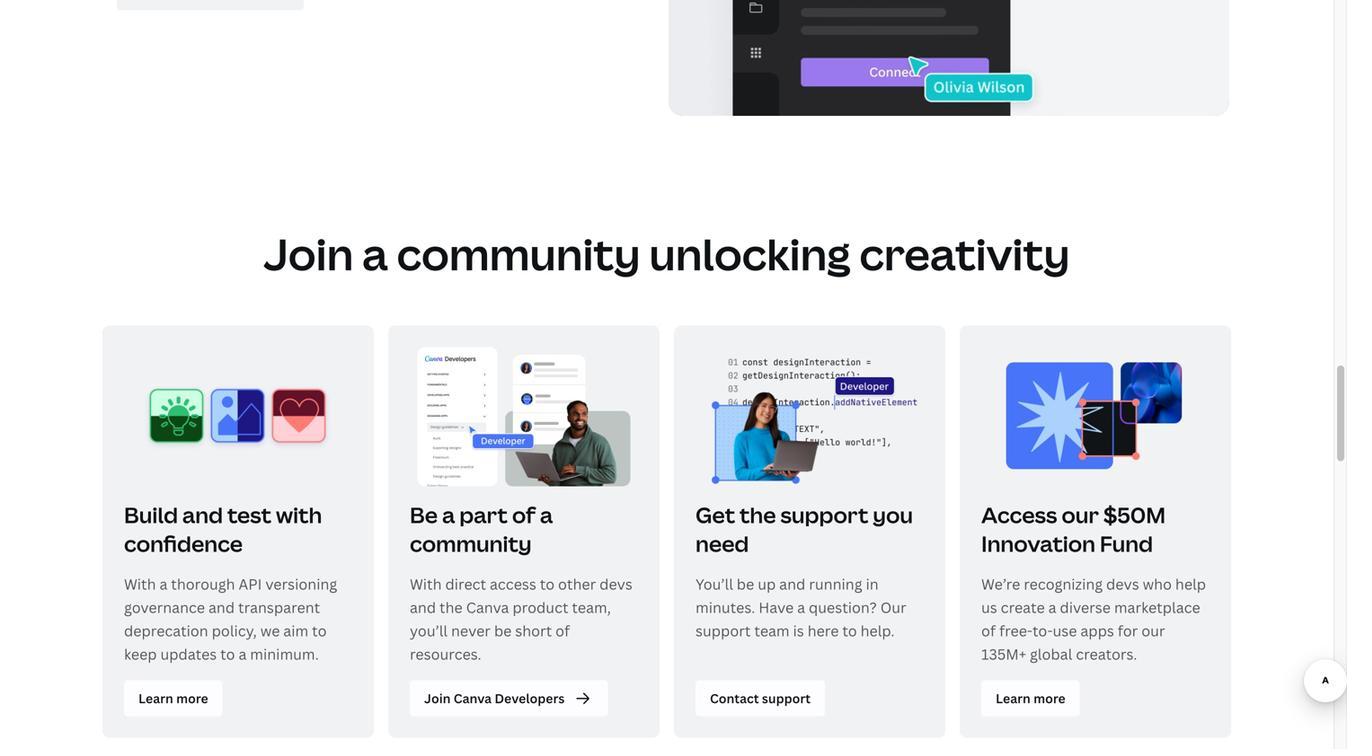 Task type: vqa. For each thing, say whether or not it's contained in the screenshot.
to in the With direct access to other devs and the Canva product team, you'll never be short of resources.
yes



Task type: describe. For each thing, give the bounding box(es) containing it.
we're
[[982, 575, 1021, 594]]

devs inside we're recognizing devs who help us create a diverse marketplace of free-to-use apps for our 135m+ global creators.
[[1107, 575, 1140, 594]]

contact
[[710, 691, 760, 708]]

join for join canva developers
[[424, 691, 451, 708]]

here
[[808, 622, 839, 641]]

help
[[1176, 575, 1207, 594]]

test
[[227, 501, 272, 530]]

aim
[[284, 622, 309, 641]]

direct
[[446, 575, 487, 594]]

transparent
[[238, 598, 320, 618]]

create
[[1001, 598, 1046, 618]]

versioning
[[266, 575, 337, 594]]

build
[[124, 501, 178, 530]]

learn more for build and test with confidence
[[138, 691, 208, 708]]

deprecation
[[124, 622, 208, 641]]

we
[[261, 622, 280, 641]]

use
[[1053, 622, 1078, 641]]

more for fund
[[1034, 691, 1066, 708]]

team
[[755, 622, 790, 641]]

team,
[[572, 598, 611, 618]]

need
[[696, 530, 749, 559]]

minimum.
[[250, 645, 319, 665]]

of inside we're recognizing devs who help us create a diverse marketplace of free-to-use apps for our 135m+ global creators.
[[982, 622, 996, 641]]

join canva developers link
[[410, 681, 608, 717]]

with direct access to other devs and the canva product team, you'll never be short of resources.
[[410, 575, 633, 665]]

policy,
[[212, 622, 257, 641]]

community inside be a part of a community
[[410, 530, 532, 559]]

never
[[451, 622, 491, 641]]

contact support link
[[696, 681, 826, 717]]

recognizing
[[1024, 575, 1103, 594]]

the inside get the support you need
[[740, 501, 777, 530]]

keep
[[124, 645, 157, 665]]

to inside with direct access to other devs and the canva product team, you'll never be short of resources.
[[540, 575, 555, 594]]

creators.
[[1077, 645, 1138, 665]]

and inside the 'you'll be up and running in minutes. have a question? our support team is here to help.'
[[780, 575, 806, 594]]

canva inside with direct access to other devs and the canva product team, you'll never be short of resources.
[[466, 598, 509, 618]]

with for be a part of a community
[[410, 575, 442, 594]]

minutes.
[[696, 598, 756, 618]]

other
[[558, 575, 596, 594]]

support inside get the support you need
[[781, 501, 869, 530]]

part
[[460, 501, 508, 530]]

of inside be a part of a community
[[512, 501, 536, 530]]

help.
[[861, 622, 895, 641]]

1 vertical spatial canva
[[454, 691, 492, 708]]

and inside with a thorough api versioning governance and transparent deprecation policy, we aim to keep updates to a minimum.
[[209, 598, 235, 618]]

be a part of a community
[[410, 501, 553, 559]]

free-
[[1000, 622, 1033, 641]]

for
[[1118, 622, 1139, 641]]

learn for build and test with confidence
[[138, 691, 173, 708]]



Task type: locate. For each thing, give the bounding box(es) containing it.
you'll
[[696, 575, 734, 594]]

2 learn more link from the left
[[982, 681, 1081, 717]]

1 vertical spatial be
[[494, 622, 512, 641]]

be left up
[[737, 575, 755, 594]]

learn more for access our $50m innovation fund
[[996, 691, 1066, 708]]

learn down keep
[[138, 691, 173, 708]]

our left $50m
[[1062, 501, 1100, 530]]

get the support you need
[[696, 501, 914, 559]]

devs inside with direct access to other devs and the canva product team, you'll never be short of resources.
[[600, 575, 633, 594]]

build and test with confidence
[[124, 501, 322, 559]]

support left you
[[781, 501, 869, 530]]

learn for access our $50m innovation fund
[[996, 691, 1031, 708]]

more down updates
[[176, 691, 208, 708]]

is
[[794, 622, 805, 641]]

learn more down updates
[[138, 691, 208, 708]]

and up policy,
[[209, 598, 235, 618]]

of
[[512, 501, 536, 530], [556, 622, 570, 641], [982, 622, 996, 641]]

0 horizontal spatial with
[[124, 575, 156, 594]]

access
[[490, 575, 537, 594]]

1 vertical spatial community
[[410, 530, 532, 559]]

1 more from the left
[[176, 691, 208, 708]]

1 horizontal spatial learn more
[[996, 691, 1066, 708]]

devs up team,
[[600, 575, 633, 594]]

2 horizontal spatial of
[[982, 622, 996, 641]]

0 horizontal spatial more
[[176, 691, 208, 708]]

learn more link down global
[[982, 681, 1081, 717]]

a inside we're recognizing devs who help us create a diverse marketplace of free-to-use apps for our 135m+ global creators.
[[1049, 598, 1057, 618]]

up
[[758, 575, 776, 594]]

short
[[515, 622, 552, 641]]

more for confidence
[[176, 691, 208, 708]]

1 horizontal spatial more
[[1034, 691, 1066, 708]]

support inside the 'you'll be up and running in minutes. have a question? our support team is here to help.'
[[696, 622, 751, 641]]

who
[[1143, 575, 1173, 594]]

more down global
[[1034, 691, 1066, 708]]

to
[[540, 575, 555, 594], [312, 622, 327, 641], [843, 622, 858, 641], [220, 645, 235, 665]]

support
[[781, 501, 869, 530], [696, 622, 751, 641], [763, 691, 811, 708]]

access our $50m innovation fund
[[982, 501, 1166, 559]]

support down minutes.
[[696, 622, 751, 641]]

api
[[239, 575, 262, 594]]

0 vertical spatial the
[[740, 501, 777, 530]]

join
[[264, 224, 354, 283], [424, 691, 451, 708]]

a
[[362, 224, 388, 283], [442, 501, 455, 530], [540, 501, 553, 530], [160, 575, 168, 594], [798, 598, 806, 618], [1049, 598, 1057, 618], [239, 645, 247, 665]]

the right get
[[740, 501, 777, 530]]

in
[[866, 575, 879, 594]]

0 vertical spatial our
[[1062, 501, 1100, 530]]

you
[[873, 501, 914, 530]]

thorough
[[171, 575, 235, 594]]

0 horizontal spatial learn more link
[[124, 681, 223, 717]]

unlocking
[[650, 224, 851, 283]]

1 learn more link from the left
[[124, 681, 223, 717]]

2 with from the left
[[410, 575, 442, 594]]

join for join a community unlocking creativity
[[264, 224, 354, 283]]

to inside the 'you'll be up and running in minutes. have a question? our support team is here to help.'
[[843, 622, 858, 641]]

of down us
[[982, 622, 996, 641]]

$50m
[[1104, 501, 1166, 530]]

and up "you'll"
[[410, 598, 436, 618]]

0 vertical spatial join
[[264, 224, 354, 283]]

our down marketplace
[[1142, 622, 1166, 641]]

0 horizontal spatial be
[[494, 622, 512, 641]]

running
[[810, 575, 863, 594]]

and right up
[[780, 575, 806, 594]]

1 learn more from the left
[[138, 691, 208, 708]]

be
[[410, 501, 438, 530]]

developers
[[495, 691, 565, 708]]

devs
[[600, 575, 633, 594], [1107, 575, 1140, 594]]

a inside the 'you'll be up and running in minutes. have a question? our support team is here to help.'
[[798, 598, 806, 618]]

learn more link
[[124, 681, 223, 717], [982, 681, 1081, 717]]

of inside with direct access to other devs and the canva product team, you'll never be short of resources.
[[556, 622, 570, 641]]

get
[[696, 501, 736, 530]]

our inside access our $50m innovation fund
[[1062, 501, 1100, 530]]

learn more link for build and test with confidence
[[124, 681, 223, 717]]

the down direct
[[440, 598, 463, 618]]

of right the short
[[556, 622, 570, 641]]

have
[[759, 598, 794, 618]]

with up governance
[[124, 575, 156, 594]]

the
[[740, 501, 777, 530], [440, 598, 463, 618]]

we're recognizing devs who help us create a diverse marketplace of free-to-use apps for our 135m+ global creators.
[[982, 575, 1207, 665]]

learn more
[[138, 691, 208, 708], [996, 691, 1066, 708]]

1 with from the left
[[124, 575, 156, 594]]

our
[[881, 598, 907, 618]]

of right part
[[512, 501, 536, 530]]

join canva developers
[[424, 691, 565, 708]]

fund
[[1101, 530, 1154, 559]]

1 horizontal spatial devs
[[1107, 575, 1140, 594]]

more
[[176, 691, 208, 708], [1034, 691, 1066, 708]]

1 horizontal spatial learn more link
[[982, 681, 1081, 717]]

1 horizontal spatial our
[[1142, 622, 1166, 641]]

0 horizontal spatial join
[[264, 224, 354, 283]]

us
[[982, 598, 998, 618]]

1 vertical spatial the
[[440, 598, 463, 618]]

with
[[276, 501, 322, 530]]

1 devs from the left
[[600, 575, 633, 594]]

2 devs from the left
[[1107, 575, 1140, 594]]

1 horizontal spatial learn
[[996, 691, 1031, 708]]

support right contact
[[763, 691, 811, 708]]

2 learn from the left
[[996, 691, 1031, 708]]

updates
[[160, 645, 217, 665]]

you'll
[[410, 622, 448, 641]]

learn more link for access our $50m innovation fund
[[982, 681, 1081, 717]]

confidence
[[124, 530, 243, 559]]

2 more from the left
[[1034, 691, 1066, 708]]

and inside build and test with confidence
[[182, 501, 223, 530]]

be left the short
[[494, 622, 512, 641]]

contact support
[[710, 691, 811, 708]]

0 vertical spatial community
[[397, 224, 641, 283]]

resources.
[[410, 645, 482, 665]]

1 horizontal spatial of
[[556, 622, 570, 641]]

question?
[[809, 598, 877, 618]]

be inside with direct access to other devs and the canva product team, you'll never be short of resources.
[[494, 622, 512, 641]]

1 horizontal spatial join
[[424, 691, 451, 708]]

1 vertical spatial join
[[424, 691, 451, 708]]

2 learn more from the left
[[996, 691, 1066, 708]]

to-
[[1033, 622, 1053, 641]]

to down question?
[[843, 622, 858, 641]]

0 horizontal spatial learn
[[138, 691, 173, 708]]

0 horizontal spatial of
[[512, 501, 536, 530]]

marketplace
[[1115, 598, 1201, 618]]

1 vertical spatial support
[[696, 622, 751, 641]]

1 horizontal spatial with
[[410, 575, 442, 594]]

global
[[1031, 645, 1073, 665]]

innovation
[[982, 530, 1096, 559]]

with for build and test with confidence
[[124, 575, 156, 594]]

devs left who
[[1107, 575, 1140, 594]]

with a thorough api versioning governance and transparent deprecation policy, we aim to keep updates to a minimum.
[[124, 575, 337, 665]]

access
[[982, 501, 1058, 530]]

135m+
[[982, 645, 1027, 665]]

canva
[[466, 598, 509, 618], [454, 691, 492, 708]]

be inside the 'you'll be up and running in minutes. have a question? our support team is here to help.'
[[737, 575, 755, 594]]

diverse
[[1061, 598, 1111, 618]]

community
[[397, 224, 641, 283], [410, 530, 532, 559]]

to up product
[[540, 575, 555, 594]]

0 horizontal spatial our
[[1062, 501, 1100, 530]]

canva down the "resources."
[[454, 691, 492, 708]]

canva up never
[[466, 598, 509, 618]]

learn more link down updates
[[124, 681, 223, 717]]

0 horizontal spatial the
[[440, 598, 463, 618]]

with left direct
[[410, 575, 442, 594]]

to right aim at the left of page
[[312, 622, 327, 641]]

0 vertical spatial be
[[737, 575, 755, 594]]

2 vertical spatial support
[[763, 691, 811, 708]]

be
[[737, 575, 755, 594], [494, 622, 512, 641]]

1 horizontal spatial be
[[737, 575, 755, 594]]

and inside with direct access to other devs and the canva product team, you'll never be short of resources.
[[410, 598, 436, 618]]

0 horizontal spatial devs
[[600, 575, 633, 594]]

with inside with a thorough api versioning governance and transparent deprecation policy, we aim to keep updates to a minimum.
[[124, 575, 156, 594]]

join a community unlocking creativity
[[264, 224, 1071, 283]]

0 vertical spatial support
[[781, 501, 869, 530]]

with
[[124, 575, 156, 594], [410, 575, 442, 594]]

learn
[[138, 691, 173, 708], [996, 691, 1031, 708]]

with inside with direct access to other devs and the canva product team, you'll never be short of resources.
[[410, 575, 442, 594]]

you'll be up and running in minutes. have a question? our support team is here to help.
[[696, 575, 907, 641]]

product
[[513, 598, 569, 618]]

our inside we're recognizing devs who help us create a diverse marketplace of free-to-use apps for our 135m+ global creators.
[[1142, 622, 1166, 641]]

learn more down global
[[996, 691, 1066, 708]]

creativity
[[860, 224, 1071, 283]]

apps
[[1081, 622, 1115, 641]]

and
[[182, 501, 223, 530], [780, 575, 806, 594], [209, 598, 235, 618], [410, 598, 436, 618]]

governance
[[124, 598, 205, 618]]

0 vertical spatial canva
[[466, 598, 509, 618]]

the inside with direct access to other devs and the canva product team, you'll never be short of resources.
[[440, 598, 463, 618]]

1 learn from the left
[[138, 691, 173, 708]]

to down policy,
[[220, 645, 235, 665]]

our
[[1062, 501, 1100, 530], [1142, 622, 1166, 641]]

1 horizontal spatial the
[[740, 501, 777, 530]]

1 vertical spatial our
[[1142, 622, 1166, 641]]

learn down the 135m+
[[996, 691, 1031, 708]]

0 horizontal spatial learn more
[[138, 691, 208, 708]]

and left test
[[182, 501, 223, 530]]



